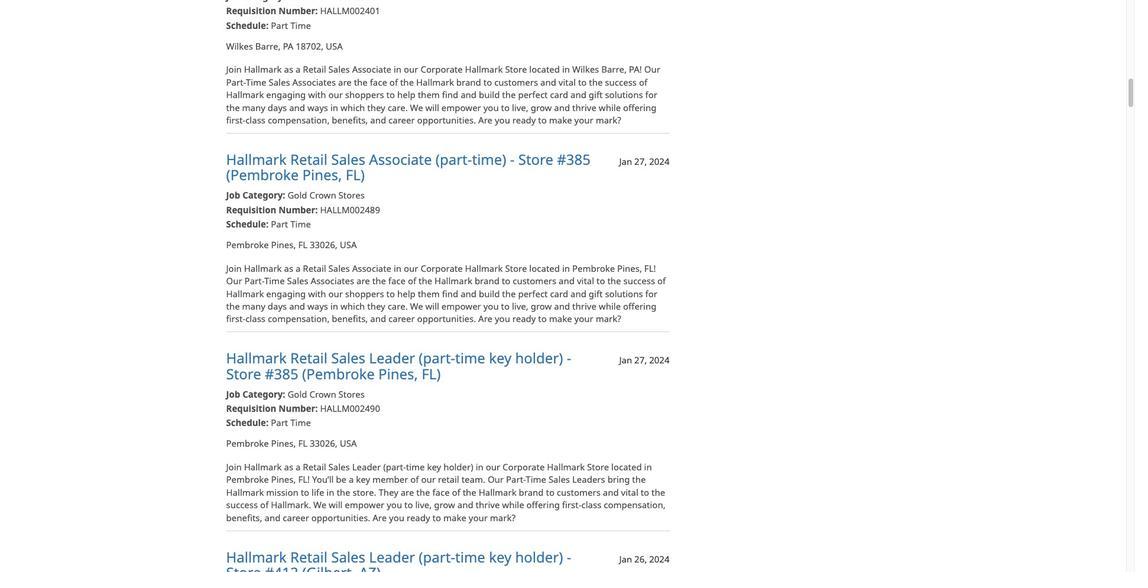 Task type: describe. For each thing, give the bounding box(es) containing it.
(pembroke inside hallmark retail sales associate (part-time) - store #385 (pembroke pines, fl)
[[226, 165, 299, 185]]

life
[[312, 487, 324, 498]]

retail inside "hallmark retail sales leader (part-time key holder) - store #412 (gilbert, az)"
[[290, 547, 328, 567]]

part for hallmark retail sales leader (part-time key holder) - store #385 (pembroke pines, fl)
[[271, 417, 288, 429]]

associate for join hallmark as a retail sales associate in our corporate hallmark store located in pembroke pines, fl! our part-time sales associates are the face of the hallmark brand to customers and vital to the success of hallmark engaging with our shoppers to help them find and build the perfect card and gift solutions for the many days and ways in which they care. we will empower you to live, grow and thrive while offering first-class compensation, benefits, and career opportunities. are you ready to make your mark?
[[352, 262, 391, 274]]

we inside join hallmark as a retail sales leader (part-time key holder) in our corporate hallmark store located in pembroke pines, fl! you'll be a key member of our retail team.  our part-time sales leaders bring the hallmark mission to life in the store. they are the face of the hallmark brand to customers and vital to the success of hallmark. we will empower you to live, grow and thrive while offering first-class compensation, benefits, and career opportunities. are you ready to make your mark?
[[313, 499, 326, 511]]

as for pines,
[[284, 262, 293, 274]]

hallmark.
[[271, 499, 311, 511]]

build for pembroke
[[479, 288, 500, 299]]

number for pines,
[[279, 204, 315, 216]]

leader inside join hallmark as a retail sales leader (part-time key holder) in our corporate hallmark store located in pembroke pines, fl! you'll be a key member of our retail team.  our part-time sales leaders bring the hallmark mission to life in the store. they are the face of the hallmark brand to customers and vital to the success of hallmark. we will empower you to live, grow and thrive while offering first-class compensation, benefits, and career opportunities. are you ready to make your mark?
[[352, 461, 381, 473]]

class inside join hallmark as a retail sales leader (part-time key holder) in our corporate hallmark store located in pembroke pines, fl! you'll be a key member of our retail team.  our part-time sales leaders bring the hallmark mission to life in the store. they are the face of the hallmark brand to customers and vital to the success of hallmark. we will empower you to live, grow and thrive while offering first-class compensation, benefits, and career opportunities. are you ready to make your mark?
[[581, 499, 602, 511]]

success for pines,
[[623, 275, 655, 287]]

key inside "hallmark retail sales leader (part-time key holder) - store #412 (gilbert, az)"
[[489, 547, 512, 567]]

career for join hallmark as a retail sales associate in our corporate hallmark store located in pembroke pines, fl! our part-time sales associates are the face of the hallmark brand to customers and vital to the success of hallmark engaging with our shoppers to help them find and build the perfect card and gift solutions for the many days and ways in which they care. we will empower you to live, grow and thrive while offering first-class compensation, benefits, and career opportunities. are you ready to make your mark?
[[389, 313, 415, 325]]

#412
[[265, 563, 298, 572]]

time inside 'join hallmark as a retail sales associate in our corporate hallmark store located in pembroke pines, fl! our part-time sales associates are the face of the hallmark brand to customers and vital to the success of hallmark engaging with our shoppers to help them find and build the perfect card and gift solutions for the many days and ways in which they care. we will empower you to live, grow and thrive while offering first-class compensation, benefits, and career opportunities. are you ready to make your mark?'
[[264, 275, 285, 287]]

opportunities. inside join hallmark as a retail sales leader (part-time key holder) in our corporate hallmark store located in pembroke pines, fl! you'll be a key member of our retail team.  our part-time sales leaders bring the hallmark mission to life in the store. they are the face of the hallmark brand to customers and vital to the success of hallmark. we will empower you to live, grow and thrive while offering first-class compensation, benefits, and career opportunities. are you ready to make your mark?
[[311, 512, 370, 524]]

hallmark retail sales associate (part-time) - store #385 (pembroke pines, fl) link
[[226, 150, 591, 185]]

- for hallmark retail sales leader (part-time key holder) - store #385 (pembroke pines, fl)
[[567, 348, 571, 368]]

retail
[[438, 474, 459, 486]]

holder) for hallmark retail sales leader (part-time key holder) - store #412 (gilbert, az)
[[515, 547, 563, 567]]

vital for wilkes
[[559, 76, 576, 88]]

33026, for (pembroke
[[310, 438, 338, 450]]

pa
[[283, 40, 293, 52]]

perfect for wilkes
[[518, 89, 548, 101]]

benefits, inside join hallmark as a retail sales leader (part-time key holder) in our corporate hallmark store located in pembroke pines, fl! you'll be a key member of our retail team.  our part-time sales leaders bring the hallmark mission to life in the store. they are the face of the hallmark brand to customers and vital to the success of hallmark. we will empower you to live, grow and thrive while offering first-class compensation, benefits, and career opportunities. are you ready to make your mark?
[[226, 512, 262, 524]]

mark? for barre,
[[596, 114, 621, 126]]

ways for join hallmark as a retail sales associate in our corporate hallmark store located in pembroke pines, fl! our part-time sales associates are the face of the hallmark brand to customers and vital to the success of hallmark engaging with our shoppers to help them find and build the perfect card and gift solutions for the many days and ways in which they care. we will empower you to live, grow and thrive while offering first-class compensation, benefits, and career opportunities. are you ready to make your mark?
[[307, 300, 328, 312]]

them for pembroke
[[418, 288, 440, 299]]

leaders
[[572, 474, 605, 486]]

live, inside join hallmark as a retail sales leader (part-time key holder) in our corporate hallmark store located in pembroke pines, fl! you'll be a key member of our retail team.  our part-time sales leaders bring the hallmark mission to life in the store. they are the face of the hallmark brand to customers and vital to the success of hallmark. we will empower you to live, grow and thrive while offering first-class compensation, benefits, and career opportunities. are you ready to make your mark?
[[415, 499, 432, 511]]

time for az)
[[455, 547, 485, 567]]

career for join hallmark as a retail sales associate in our corporate hallmark store located in wilkes barre, pa!  our part-time sales associates are the face of the hallmark brand to customers and vital to the success of hallmark engaging with our shoppers to help them find and build the perfect card and gift solutions for the many days and ways in which they care. we will empower you to live, grow and thrive while offering first-class compensation, benefits, and career opportunities. are you ready to make your mark?
[[389, 114, 415, 126]]

store inside the hallmark retail sales leader (part-time key holder) - store #385 (pembroke pines, fl)
[[226, 364, 261, 384]]

gold for #385
[[288, 388, 307, 400]]

store inside join hallmark as a retail sales associate in our corporate hallmark store located in wilkes barre, pa!  our part-time sales associates are the face of the hallmark brand to customers and vital to the success of hallmark engaging with our shoppers to help them find and build the perfect card and gift solutions for the many days and ways in which they care. we will empower you to live, grow and thrive while offering first-class compensation, benefits, and career opportunities. are you ready to make your mark?
[[505, 63, 527, 75]]

thrive for pembroke
[[572, 300, 597, 312]]

ready for wilkes
[[513, 114, 536, 126]]

perfect for pembroke
[[518, 288, 548, 299]]

- inside hallmark retail sales associate (part-time) - store #385 (pembroke pines, fl)
[[510, 150, 515, 169]]

store inside hallmark retail sales associate (part-time) - store #385 (pembroke pines, fl)
[[518, 150, 553, 169]]

pines, inside join hallmark as a retail sales leader (part-time key holder) in our corporate hallmark store located in pembroke pines, fl! you'll be a key member of our retail team.  our part-time sales leaders bring the hallmark mission to life in the store. they are the face of the hallmark brand to customers and vital to the success of hallmark. we will empower you to live, grow and thrive while offering first-class compensation, benefits, and career opportunities. are you ready to make your mark?
[[271, 474, 296, 486]]

a for join hallmark as a retail sales associate in our corporate hallmark store located in wilkes barre, pa!  our part-time sales associates are the face of the hallmark brand to customers and vital to the success of hallmark engaging with our shoppers to help them find and build the perfect card and gift solutions for the many days and ways in which they care. we will empower you to live, grow and thrive while offering first-class compensation, benefits, and career opportunities. are you ready to make your mark?
[[296, 63, 301, 75]]

0 vertical spatial barre,
[[255, 40, 281, 52]]

barre, inside join hallmark as a retail sales associate in our corporate hallmark store located in wilkes barre, pa!  our part-time sales associates are the face of the hallmark brand to customers and vital to the success of hallmark engaging with our shoppers to help them find and build the perfect card and gift solutions for the many days and ways in which they care. we will empower you to live, grow and thrive while offering first-class compensation, benefits, and career opportunities. are you ready to make your mark?
[[601, 63, 627, 75]]

find for pembroke
[[442, 288, 458, 299]]

gift for pembroke
[[589, 288, 603, 299]]

while inside join hallmark as a retail sales leader (part-time key holder) in our corporate hallmark store located in pembroke pines, fl! you'll be a key member of our retail team.  our part-time sales leaders bring the hallmark mission to life in the store. they are the face of the hallmark brand to customers and vital to the success of hallmark. we will empower you to live, grow and thrive while offering first-class compensation, benefits, and career opportunities. are you ready to make your mark?
[[502, 499, 524, 511]]

success for barre,
[[605, 76, 637, 88]]

help for wilkes
[[397, 89, 416, 101]]

as for #385
[[284, 461, 293, 473]]

join for hallmark retail sales associate (part-time) - store #385 (pembroke pines, fl)
[[226, 262, 242, 274]]

leader for pines,
[[369, 348, 415, 368]]

hallmark retail sales associate (part-time) - store #385 (pembroke pines, fl)
[[226, 150, 591, 185]]

fl) inside the hallmark retail sales leader (part-time key holder) - store #385 (pembroke pines, fl)
[[422, 364, 441, 384]]

pembroke pines, fl 33026, usa for #385
[[226, 438, 357, 450]]

0 vertical spatial wilkes
[[226, 40, 253, 52]]

first- inside join hallmark as a retail sales leader (part-time key holder) in our corporate hallmark store located in pembroke pines, fl! you'll be a key member of our retail team.  our part-time sales leaders bring the hallmark mission to life in the store. they are the face of the hallmark brand to customers and vital to the success of hallmark. we will empower you to live, grow and thrive while offering first-class compensation, benefits, and career opportunities. are you ready to make your mark?
[[562, 499, 582, 511]]

join hallmark as a retail sales leader (part-time key holder) in our corporate hallmark store located in pembroke pines, fl! you'll be a key member of our retail team.  our part-time sales leaders bring the hallmark mission to life in the store. they are the face of the hallmark brand to customers and vital to the success of hallmark. we will empower you to live, grow and thrive while offering first-class compensation, benefits, and career opportunities. are you ready to make your mark?
[[226, 461, 666, 524]]

stores for (pembroke
[[339, 388, 365, 400]]

fl! inside join hallmark as a retail sales leader (part-time key holder) in our corporate hallmark store located in pembroke pines, fl! you'll be a key member of our retail team.  our part-time sales leaders bring the hallmark mission to life in the store. they are the face of the hallmark brand to customers and vital to the success of hallmark. we will empower you to live, grow and thrive while offering first-class compensation, benefits, and career opportunities. are you ready to make your mark?
[[298, 474, 310, 486]]

customers for pembroke
[[513, 275, 557, 287]]

(pembroke inside the hallmark retail sales leader (part-time key holder) - store #385 (pembroke pines, fl)
[[302, 364, 375, 384]]

located for pembroke
[[529, 262, 560, 274]]

many for join hallmark as a retail sales associate in our corporate hallmark store located in wilkes barre, pa!  our part-time sales associates are the face of the hallmark brand to customers and vital to the success of hallmark engaging with our shoppers to help them find and build the perfect card and gift solutions for the many days and ways in which they care. we will empower you to live, grow and thrive while offering first-class compensation, benefits, and career opportunities. are you ready to make your mark?
[[242, 101, 265, 113]]

2024 for hallmark retail sales associate (part-time) - store #385 (pembroke pines, fl)
[[649, 155, 670, 167]]

0 vertical spatial usa
[[326, 40, 343, 52]]

hallmark retail sales leader (part-time key holder) - store #385 (pembroke pines, fl)
[[226, 348, 571, 384]]

mark? for pines,
[[596, 313, 621, 325]]

time inside join hallmark as a retail sales associate in our corporate hallmark store located in wilkes barre, pa!  our part-time sales associates are the face of the hallmark brand to customers and vital to the success of hallmark engaging with our shoppers to help them find and build the perfect card and gift solutions for the many days and ways in which they care. we will empower you to live, grow and thrive while offering first-class compensation, benefits, and career opportunities. are you ready to make your mark?
[[246, 76, 266, 88]]

bring
[[608, 474, 630, 486]]

benefits, for join hallmark as a retail sales associate in our corporate hallmark store located in pembroke pines, fl! our part-time sales associates are the face of the hallmark brand to customers and vital to the success of hallmark engaging with our shoppers to help them find and build the perfect card and gift solutions for the many days and ways in which they care. we will empower you to live, grow and thrive while offering first-class compensation, benefits, and career opportunities. are you ready to make your mark?
[[332, 313, 368, 325]]

requisition inside requisition number : hallm002401 schedule : part time
[[226, 5, 276, 17]]

we for wilkes
[[410, 101, 423, 113]]

time inside join hallmark as a retail sales leader (part-time key holder) in our corporate hallmark store located in pembroke pines, fl! you'll be a key member of our retail team.  our part-time sales leaders bring the hallmark mission to life in the store. they are the face of the hallmark brand to customers and vital to the success of hallmark. we will empower you to live, grow and thrive while offering first-class compensation, benefits, and career opportunities. are you ready to make your mark?
[[406, 461, 425, 473]]

holder) inside join hallmark as a retail sales leader (part-time key holder) in our corporate hallmark store located in pembroke pines, fl! you'll be a key member of our retail team.  our part-time sales leaders bring the hallmark mission to life in the store. they are the face of the hallmark brand to customers and vital to the success of hallmark. we will empower you to live, grow and thrive while offering first-class compensation, benefits, and career opportunities. are you ready to make your mark?
[[444, 461, 473, 473]]

2024 for hallmark retail sales leader (part-time key holder) - store #385 (pembroke pines, fl)
[[649, 354, 670, 366]]

jan for hallmark retail sales associate (part-time) - store #385 (pembroke pines, fl)
[[619, 155, 632, 167]]

offering for join hallmark as a retail sales associate in our corporate hallmark store located in wilkes barre, pa!  our part-time sales associates are the face of the hallmark brand to customers and vital to the success of hallmark engaging with our shoppers to help them find and build the perfect card and gift solutions for the many days and ways in which they care. we will empower you to live, grow and thrive while offering first-class compensation, benefits, and career opportunities. are you ready to make your mark?
[[623, 101, 657, 113]]

schedule for hallmark retail sales leader (part-time key holder) - store #385 (pembroke pines, fl)
[[226, 417, 266, 429]]

part- inside join hallmark as a retail sales leader (part-time key holder) in our corporate hallmark store located in pembroke pines, fl! you'll be a key member of our retail team.  our part-time sales leaders bring the hallmark mission to life in the store. they are the face of the hallmark brand to customers and vital to the success of hallmark. we will empower you to live, grow and thrive while offering first-class compensation, benefits, and career opportunities. are you ready to make your mark?
[[506, 474, 526, 486]]

usa for leader
[[340, 438, 357, 450]]

hallmark inside the hallmark retail sales leader (part-time key holder) - store #385 (pembroke pines, fl)
[[226, 348, 287, 368]]

26,
[[634, 553, 647, 565]]

time inside requisition number : hallm002401 schedule : part time
[[290, 19, 311, 31]]

schedule inside requisition number : hallm002401 schedule : part time
[[226, 19, 266, 31]]

make inside join hallmark as a retail sales leader (part-time key holder) in our corporate hallmark store located in pembroke pines, fl! you'll be a key member of our retail team.  our part-time sales leaders bring the hallmark mission to life in the store. they are the face of the hallmark brand to customers and vital to the success of hallmark. we will empower you to live, grow and thrive while offering first-class compensation, benefits, and career opportunities. are you ready to make your mark?
[[443, 512, 466, 524]]

pa!
[[629, 63, 642, 75]]

our inside join hallmark as a retail sales leader (part-time key holder) in our corporate hallmark store located in pembroke pines, fl! you'll be a key member of our retail team.  our part-time sales leaders bring the hallmark mission to life in the store. they are the face of the hallmark brand to customers and vital to the success of hallmark. we will empower you to live, grow and thrive while offering first-class compensation, benefits, and career opportunities. are you ready to make your mark?
[[488, 474, 504, 486]]

first- for join hallmark as a retail sales associate in our corporate hallmark store located in pembroke pines, fl! our part-time sales associates are the face of the hallmark brand to customers and vital to the success of hallmark engaging with our shoppers to help them find and build the perfect card and gift solutions for the many days and ways in which they care. we will empower you to live, grow and thrive while offering first-class compensation, benefits, and career opportunities. are you ready to make your mark?
[[226, 313, 245, 325]]

benefits, for join hallmark as a retail sales associate in our corporate hallmark store located in wilkes barre, pa!  our part-time sales associates are the face of the hallmark brand to customers and vital to the success of hallmark engaging with our shoppers to help them find and build the perfect card and gift solutions for the many days and ways in which they care. we will empower you to live, grow and thrive while offering first-class compensation, benefits, and career opportunities. are you ready to make your mark?
[[332, 114, 368, 126]]

engaging for join hallmark as a retail sales associate in our corporate hallmark store located in wilkes barre, pa!  our part-time sales associates are the face of the hallmark brand to customers and vital to the success of hallmark engaging with our shoppers to help them find and build the perfect card and gift solutions for the many days and ways in which they care. we will empower you to live, grow and thrive while offering first-class compensation, benefits, and career opportunities. are you ready to make your mark?
[[266, 89, 306, 101]]

live, for wilkes
[[512, 101, 528, 113]]

join inside join hallmark as a retail sales associate in our corporate hallmark store located in wilkes barre, pa!  our part-time sales associates are the face of the hallmark brand to customers and vital to the success of hallmark engaging with our shoppers to help them find and build the perfect card and gift solutions for the many days and ways in which they care. we will empower you to live, grow and thrive while offering first-class compensation, benefits, and career opportunities. are you ready to make your mark?
[[226, 63, 242, 75]]

face inside join hallmark as a retail sales leader (part-time key holder) in our corporate hallmark store located in pembroke pines, fl! you'll be a key member of our retail team.  our part-time sales leaders bring the hallmark mission to life in the store. they are the face of the hallmark brand to customers and vital to the success of hallmark. we will empower you to live, grow and thrive while offering first-class compensation, benefits, and career opportunities. are you ready to make your mark?
[[432, 487, 450, 498]]

retail inside hallmark retail sales associate (part-time) - store #385 (pembroke pines, fl)
[[290, 150, 328, 169]]

fl! inside 'join hallmark as a retail sales associate in our corporate hallmark store located in pembroke pines, fl! our part-time sales associates are the face of the hallmark brand to customers and vital to the success of hallmark engaging with our shoppers to help them find and build the perfect card and gift solutions for the many days and ways in which they care. we will empower you to live, grow and thrive while offering first-class compensation, benefits, and career opportunities. are you ready to make your mark?'
[[644, 262, 656, 274]]

(part- for (pembroke
[[419, 348, 455, 368]]

compensation, inside join hallmark as a retail sales leader (part-time key holder) in our corporate hallmark store located in pembroke pines, fl! you'll be a key member of our retail team.  our part-time sales leaders bring the hallmark mission to life in the store. they are the face of the hallmark brand to customers and vital to the success of hallmark. we will empower you to live, grow and thrive while offering first-class compensation, benefits, and career opportunities. are you ready to make your mark?
[[604, 499, 666, 511]]

hallmark inside "hallmark retail sales leader (part-time key holder) - store #412 (gilbert, az)"
[[226, 547, 287, 567]]

your inside join hallmark as a retail sales leader (part-time key holder) in our corporate hallmark store located in pembroke pines, fl! you'll be a key member of our retail team.  our part-time sales leaders bring the hallmark mission to life in the store. they are the face of the hallmark brand to customers and vital to the success of hallmark. we will empower you to live, grow and thrive while offering first-class compensation, benefits, and career opportunities. are you ready to make your mark?
[[469, 512, 488, 524]]

which for join hallmark as a retail sales associate in our corporate hallmark store located in pembroke pines, fl! our part-time sales associates are the face of the hallmark brand to customers and vital to the success of hallmark engaging with our shoppers to help them find and build the perfect card and gift solutions for the many days and ways in which they care. we will empower you to live, grow and thrive while offering first-class compensation, benefits, and career opportunities. are you ready to make your mark?
[[341, 300, 365, 312]]

pines, inside the hallmark retail sales leader (part-time key holder) - store #385 (pembroke pines, fl)
[[378, 364, 418, 384]]

requisition number : hallm002401 schedule : part time
[[226, 5, 380, 31]]

join for hallmark retail sales leader (part-time key holder) - store #385 (pembroke pines, fl)
[[226, 461, 242, 473]]

store inside "hallmark retail sales leader (part-time key holder) - store #412 (gilbert, az)"
[[226, 563, 261, 572]]

are for pembroke
[[478, 313, 493, 325]]

18702,
[[296, 40, 323, 52]]

store.
[[353, 487, 376, 498]]

job category : gold crown stores requisition number : hallm002489 schedule : part time
[[226, 189, 380, 230]]

while for pines,
[[599, 300, 621, 312]]

#385 inside hallmark retail sales associate (part-time) - store #385 (pembroke pines, fl)
[[557, 150, 591, 169]]

while for barre,
[[599, 101, 621, 113]]

(gilbert,
[[302, 563, 356, 572]]

hallm002489
[[320, 204, 380, 216]]

ready inside join hallmark as a retail sales leader (part-time key holder) in our corporate hallmark store located in pembroke pines, fl! you'll be a key member of our retail team.  our part-time sales leaders bring the hallmark mission to life in the store. they are the face of the hallmark brand to customers and vital to the success of hallmark. we will empower you to live, grow and thrive while offering first-class compensation, benefits, and career opportunities. are you ready to make your mark?
[[407, 512, 430, 524]]

sales inside hallmark retail sales associate (part-time) - store #385 (pembroke pines, fl)
[[331, 150, 365, 169]]

mark? inside join hallmark as a retail sales leader (part-time key holder) in our corporate hallmark store located in pembroke pines, fl! you'll be a key member of our retail team.  our part-time sales leaders bring the hallmark mission to life in the store. they are the face of the hallmark brand to customers and vital to the success of hallmark. we will empower you to live, grow and thrive while offering first-class compensation, benefits, and career opportunities. are you ready to make your mark?
[[490, 512, 516, 524]]

we for pembroke
[[410, 300, 423, 312]]

corporate inside join hallmark as a retail sales leader (part-time key holder) in our corporate hallmark store located in pembroke pines, fl! you'll be a key member of our retail team.  our part-time sales leaders bring the hallmark mission to life in the store. they are the face of the hallmark brand to customers and vital to the success of hallmark. we will empower you to live, grow and thrive while offering first-class compensation, benefits, and career opportunities. are you ready to make your mark?
[[503, 461, 545, 473]]

pines, inside 'join hallmark as a retail sales associate in our corporate hallmark store located in pembroke pines, fl! our part-time sales associates are the face of the hallmark brand to customers and vital to the success of hallmark engaging with our shoppers to help them find and build the perfect card and gift solutions for the many days and ways in which they care. we will empower you to live, grow and thrive while offering first-class compensation, benefits, and career opportunities. are you ready to make your mark?'
[[617, 262, 642, 274]]

job for hallmark retail sales leader (part-time key holder) - store #385 (pembroke pines, fl)
[[226, 388, 240, 400]]

vital inside join hallmark as a retail sales leader (part-time key holder) in our corporate hallmark store located in pembroke pines, fl! you'll be a key member of our retail team.  our part-time sales leaders bring the hallmark mission to life in the store. they are the face of the hallmark brand to customers and vital to the success of hallmark. we will empower you to live, grow and thrive while offering first-class compensation, benefits, and career opportunities. are you ready to make your mark?
[[621, 487, 638, 498]]

grow inside join hallmark as a retail sales leader (part-time key holder) in our corporate hallmark store located in pembroke pines, fl! you'll be a key member of our retail team.  our part-time sales leaders bring the hallmark mission to life in the store. they are the face of the hallmark brand to customers and vital to the success of hallmark. we will empower you to live, grow and thrive while offering first-class compensation, benefits, and career opportunities. are you ready to make your mark?
[[434, 499, 455, 511]]

jan 26, 2024
[[619, 553, 670, 565]]

retail inside join hallmark as a retail sales associate in our corporate hallmark store located in wilkes barre, pa!  our part-time sales associates are the face of the hallmark brand to customers and vital to the success of hallmark engaging with our shoppers to help them find and build the perfect card and gift solutions for the many days and ways in which they care. we will empower you to live, grow and thrive while offering first-class compensation, benefits, and career opportunities. are you ready to make your mark?
[[303, 63, 326, 75]]

2024 for hallmark retail sales leader (part-time key holder) - store #412 (gilbert, az)
[[649, 553, 670, 565]]

sales inside the hallmark retail sales leader (part-time key holder) - store #385 (pembroke pines, fl)
[[331, 348, 365, 368]]

mission
[[266, 487, 298, 498]]

they for join hallmark as a retail sales associate in our corporate hallmark store located in wilkes barre, pa!  our part-time sales associates are the face of the hallmark brand to customers and vital to the success of hallmark engaging with our shoppers to help them find and build the perfect card and gift solutions for the many days and ways in which they care. we will empower you to live, grow and thrive while offering first-class compensation, benefits, and career opportunities. are you ready to make your mark?
[[367, 101, 385, 113]]

located inside join hallmark as a retail sales leader (part-time key holder) in our corporate hallmark store located in pembroke pines, fl! you'll be a key member of our retail team.  our part-time sales leaders bring the hallmark mission to life in the store. they are the face of the hallmark brand to customers and vital to the success of hallmark. we will empower you to live, grow and thrive while offering first-class compensation, benefits, and career opportunities. are you ready to make your mark?
[[611, 461, 642, 473]]

part inside requisition number : hallm002401 schedule : part time
[[271, 19, 288, 31]]

pembroke inside join hallmark as a retail sales leader (part-time key holder) in our corporate hallmark store located in pembroke pines, fl! you'll be a key member of our retail team.  our part-time sales leaders bring the hallmark mission to life in the store. they are the face of the hallmark brand to customers and vital to the success of hallmark. we will empower you to live, grow and thrive while offering first-class compensation, benefits, and career opportunities. are you ready to make your mark?
[[226, 474, 269, 486]]

which for join hallmark as a retail sales associate in our corporate hallmark store located in wilkes barre, pa!  our part-time sales associates are the face of the hallmark brand to customers and vital to the success of hallmark engaging with our shoppers to help them find and build the perfect card and gift solutions for the many days and ways in which they care. we will empower you to live, grow and thrive while offering first-class compensation, benefits, and career opportunities. are you ready to make your mark?
[[341, 101, 365, 113]]

#385 inside the hallmark retail sales leader (part-time key holder) - store #385 (pembroke pines, fl)
[[265, 364, 298, 384]]

your for pembroke
[[574, 313, 593, 325]]

time inside join hallmark as a retail sales leader (part-time key holder) in our corporate hallmark store located in pembroke pines, fl! you'll be a key member of our retail team.  our part-time sales leaders bring the hallmark mission to life in the store. they are the face of the hallmark brand to customers and vital to the success of hallmark. we will empower you to live, grow and thrive while offering first-class compensation, benefits, and career opportunities. are you ready to make your mark?
[[526, 474, 546, 486]]

hallmark retail sales leader (part-time key holder) - store #385 (pembroke pines, fl) link
[[226, 348, 571, 384]]

customers for wilkes
[[494, 76, 538, 88]]

hallm002401
[[320, 5, 380, 17]]

compensation, for join hallmark as a retail sales associate in our corporate hallmark store located in wilkes barre, pa!  our part-time sales associates are the face of the hallmark brand to customers and vital to the success of hallmark engaging with our shoppers to help them find and build the perfect card and gift solutions for the many days and ways in which they care. we will empower you to live, grow and thrive while offering first-class compensation, benefits, and career opportunities. are you ready to make your mark?
[[268, 114, 330, 126]]

time inside job category : gold crown stores requisition number : hallm002489 schedule : part time
[[290, 218, 311, 230]]

leader for az)
[[369, 547, 415, 567]]

team.
[[462, 474, 485, 486]]

sales inside "hallmark retail sales leader (part-time key holder) - store #412 (gilbert, az)"
[[331, 547, 365, 567]]

hallmark inside hallmark retail sales associate (part-time) - store #385 (pembroke pines, fl)
[[226, 150, 287, 169]]

brand inside join hallmark as a retail sales leader (part-time key holder) in our corporate hallmark store located in pembroke pines, fl! you'll be a key member of our retail team.  our part-time sales leaders bring the hallmark mission to life in the store. they are the face of the hallmark brand to customers and vital to the success of hallmark. we will empower you to live, grow and thrive while offering first-class compensation, benefits, and career opportunities. are you ready to make your mark?
[[519, 487, 544, 498]]

as inside join hallmark as a retail sales associate in our corporate hallmark store located in wilkes barre, pa!  our part-time sales associates are the face of the hallmark brand to customers and vital to the success of hallmark engaging with our shoppers to help them find and build the perfect card and gift solutions for the many days and ways in which they care. we will empower you to live, grow and thrive while offering first-class compensation, benefits, and career opportunities. are you ready to make your mark?
[[284, 63, 293, 75]]

success inside join hallmark as a retail sales leader (part-time key holder) in our corporate hallmark store located in pembroke pines, fl! you'll be a key member of our retail team.  our part-time sales leaders bring the hallmark mission to life in the store. they are the face of the hallmark brand to customers and vital to the success of hallmark. we will empower you to live, grow and thrive while offering first-class compensation, benefits, and career opportunities. are you ready to make your mark?
[[226, 499, 258, 511]]

retail inside 'join hallmark as a retail sales associate in our corporate hallmark store located in pembroke pines, fl! our part-time sales associates are the face of the hallmark brand to customers and vital to the success of hallmark engaging with our shoppers to help them find and build the perfect card and gift solutions for the many days and ways in which they care. we will empower you to live, grow and thrive while offering first-class compensation, benefits, and career opportunities. are you ready to make your mark?'
[[303, 262, 326, 274]]

with for join hallmark as a retail sales associate in our corporate hallmark store located in wilkes barre, pa!  our part-time sales associates are the face of the hallmark brand to customers and vital to the success of hallmark engaging with our shoppers to help them find and build the perfect card and gift solutions for the many days and ways in which they care. we will empower you to live, grow and thrive while offering first-class compensation, benefits, and career opportunities. are you ready to make your mark?
[[308, 89, 326, 101]]

- for hallmark retail sales leader (part-time key holder) - store #412 (gilbert, az)
[[567, 547, 571, 567]]

career inside join hallmark as a retail sales leader (part-time key holder) in our corporate hallmark store located in pembroke pines, fl! you'll be a key member of our retail team.  our part-time sales leaders bring the hallmark mission to life in the store. they are the face of the hallmark brand to customers and vital to the success of hallmark. we will empower you to live, grow and thrive while offering first-class compensation, benefits, and career opportunities. are you ready to make your mark?
[[283, 512, 309, 524]]

store inside 'join hallmark as a retail sales associate in our corporate hallmark store located in pembroke pines, fl! our part-time sales associates are the face of the hallmark brand to customers and vital to the success of hallmark engaging with our shoppers to help them find and build the perfect card and gift solutions for the many days and ways in which they care. we will empower you to live, grow and thrive while offering first-class compensation, benefits, and career opportunities. are you ready to make your mark?'
[[505, 262, 527, 274]]

opportunities. for wilkes
[[417, 114, 476, 126]]

help for pembroke
[[397, 288, 416, 299]]

associates for join hallmark as a retail sales associate in our corporate hallmark store located in pembroke pines, fl! our part-time sales associates are the face of the hallmark brand to customers and vital to the success of hallmark engaging with our shoppers to help them find and build the perfect card and gift solutions for the many days and ways in which they care. we will empower you to live, grow and thrive while offering first-class compensation, benefits, and career opportunities. are you ready to make your mark?
[[311, 275, 354, 287]]



Task type: locate. For each thing, give the bounding box(es) containing it.
with
[[308, 89, 326, 101], [308, 288, 326, 299]]

grow for wilkes
[[531, 101, 552, 113]]

2 solutions from the top
[[605, 288, 643, 299]]

success inside join hallmark as a retail sales associate in our corporate hallmark store located in wilkes barre, pa!  our part-time sales associates are the face of the hallmark brand to customers and vital to the success of hallmark engaging with our shoppers to help them find and build the perfect card and gift solutions for the many days and ways in which they care. we will empower you to live, grow and thrive while offering first-class compensation, benefits, and career opportunities. are you ready to make your mark?
[[605, 76, 637, 88]]

2 many from the top
[[242, 300, 265, 312]]

pembroke pines, fl 33026, usa down job category : gold crown stores requisition number : hallm002489 schedule : part time
[[226, 239, 357, 251]]

2 vertical spatial requisition
[[226, 403, 276, 414]]

0 vertical spatial 2024
[[649, 155, 670, 167]]

a inside join hallmark as a retail sales associate in our corporate hallmark store located in wilkes barre, pa!  our part-time sales associates are the face of the hallmark brand to customers and vital to the success of hallmark engaging with our shoppers to help them find and build the perfect card and gift solutions for the many days and ways in which they care. we will empower you to live, grow and thrive while offering first-class compensation, benefits, and career opportunities. are you ready to make your mark?
[[296, 63, 301, 75]]

1 card from the top
[[550, 89, 568, 101]]

2 stores from the top
[[339, 388, 365, 400]]

- inside "hallmark retail sales leader (part-time key holder) - store #412 (gilbert, az)"
[[567, 547, 571, 567]]

0 vertical spatial part
[[271, 19, 288, 31]]

they for join hallmark as a retail sales associate in our corporate hallmark store located in pembroke pines, fl! our part-time sales associates are the face of the hallmark brand to customers and vital to the success of hallmark engaging with our shoppers to help them find and build the perfect card and gift solutions for the many days and ways in which they care. we will empower you to live, grow and thrive while offering first-class compensation, benefits, and career opportunities. are you ready to make your mark?
[[367, 300, 385, 312]]

0 vertical spatial for
[[645, 89, 657, 101]]

1 days from the top
[[268, 101, 287, 113]]

job for hallmark retail sales associate (part-time) - store #385 (pembroke pines, fl)
[[226, 189, 240, 201]]

0 vertical spatial build
[[479, 89, 500, 101]]

pembroke pines, fl 33026, usa down job category : gold crown stores requisition number : hallm002490 schedule : part time
[[226, 438, 357, 450]]

1 vertical spatial engaging
[[266, 288, 306, 299]]

career
[[389, 114, 415, 126], [389, 313, 415, 325], [283, 512, 309, 524]]

2 vertical spatial live,
[[415, 499, 432, 511]]

0 vertical spatial gift
[[589, 89, 603, 101]]

1 jan 27, 2024 from the top
[[619, 155, 670, 167]]

0 vertical spatial class
[[245, 114, 265, 126]]

number left hallm002490
[[279, 403, 315, 414]]

0 vertical spatial with
[[308, 89, 326, 101]]

we inside join hallmark as a retail sales associate in our corporate hallmark store located in wilkes barre, pa!  our part-time sales associates are the face of the hallmark brand to customers and vital to the success of hallmark engaging with our shoppers to help them find and build the perfect card and gift solutions for the many days and ways in which they care. we will empower you to live, grow and thrive while offering first-class compensation, benefits, and career opportunities. are you ready to make your mark?
[[410, 101, 423, 113]]

time inside job category : gold crown stores requisition number : hallm002490 schedule : part time
[[290, 417, 311, 429]]

1 vertical spatial empower
[[442, 300, 481, 312]]

will for pembroke
[[425, 300, 439, 312]]

2 vertical spatial grow
[[434, 499, 455, 511]]

jan 27, 2024 for -
[[619, 354, 670, 366]]

mark?
[[596, 114, 621, 126], [596, 313, 621, 325], [490, 512, 516, 524]]

2 vertical spatial thrive
[[476, 499, 500, 511]]

1 shoppers from the top
[[345, 89, 384, 101]]

1 vertical spatial gold
[[288, 388, 307, 400]]

(pembroke up hallm002490
[[302, 364, 375, 384]]

2 vertical spatial empower
[[345, 499, 385, 511]]

1 stores from the top
[[339, 189, 365, 201]]

fl for pines,
[[298, 239, 307, 251]]

schedule inside job category : gold crown stores requisition number : hallm002490 schedule : part time
[[226, 417, 266, 429]]

and
[[540, 76, 556, 88], [461, 89, 477, 101], [571, 89, 587, 101], [289, 101, 305, 113], [554, 101, 570, 113], [370, 114, 386, 126], [559, 275, 575, 287], [461, 288, 477, 299], [571, 288, 587, 299], [289, 300, 305, 312], [554, 300, 570, 312], [370, 313, 386, 325], [603, 487, 619, 498], [458, 499, 473, 511], [265, 512, 280, 524]]

0 vertical spatial category
[[243, 189, 283, 201]]

1 horizontal spatial fl!
[[644, 262, 656, 274]]

2 2024 from the top
[[649, 354, 670, 366]]

gift inside join hallmark as a retail sales associate in our corporate hallmark store located in wilkes barre, pa!  our part-time sales associates are the face of the hallmark brand to customers and vital to the success of hallmark engaging with our shoppers to help them find and build the perfect card and gift solutions for the many days and ways in which they care. we will empower you to live, grow and thrive while offering first-class compensation, benefits, and career opportunities. are you ready to make your mark?
[[589, 89, 603, 101]]

1 vertical spatial wilkes
[[572, 63, 599, 75]]

0 vertical spatial will
[[425, 101, 439, 113]]

0 vertical spatial (pembroke
[[226, 165, 299, 185]]

1 vertical spatial days
[[268, 300, 287, 312]]

thrive
[[572, 101, 597, 113], [572, 300, 597, 312], [476, 499, 500, 511]]

1 vertical spatial associate
[[369, 150, 432, 169]]

0 vertical spatial brand
[[456, 76, 481, 88]]

with for join hallmark as a retail sales associate in our corporate hallmark store located in pembroke pines, fl! our part-time sales associates are the face of the hallmark brand to customers and vital to the success of hallmark engaging with our shoppers to help them find and build the perfect card and gift solutions for the many days and ways in which they care. we will empower you to live, grow and thrive while offering first-class compensation, benefits, and career opportunities. are you ready to make your mark?
[[308, 288, 326, 299]]

(part- inside "hallmark retail sales leader (part-time key holder) - store #412 (gilbert, az)"
[[419, 547, 455, 567]]

0 vertical spatial our
[[644, 63, 660, 75]]

build for wilkes
[[479, 89, 500, 101]]

1 vertical spatial schedule
[[226, 218, 266, 230]]

key inside the hallmark retail sales leader (part-time key holder) - store #385 (pembroke pines, fl)
[[489, 348, 512, 368]]

(part- inside hallmark retail sales associate (part-time) - store #385 (pembroke pines, fl)
[[436, 150, 472, 169]]

3 as from the top
[[284, 461, 293, 473]]

barre,
[[255, 40, 281, 52], [601, 63, 627, 75]]

1 which from the top
[[341, 101, 365, 113]]

1 vertical spatial care.
[[388, 300, 408, 312]]

them for wilkes
[[418, 89, 440, 101]]

are inside join hallmark as a retail sales leader (part-time key holder) in our corporate hallmark store located in pembroke pines, fl! you'll be a key member of our retail team.  our part-time sales leaders bring the hallmark mission to life in the store. they are the face of the hallmark brand to customers and vital to the success of hallmark. we will empower you to live, grow and thrive while offering first-class compensation, benefits, and career opportunities. are you ready to make your mark?
[[401, 487, 414, 498]]

store
[[505, 63, 527, 75], [518, 150, 553, 169], [505, 262, 527, 274], [226, 364, 261, 384], [587, 461, 609, 473], [226, 563, 261, 572]]

crown for fl)
[[309, 189, 336, 201]]

2 vertical spatial leader
[[369, 547, 415, 567]]

1 crown from the top
[[309, 189, 336, 201]]

3 requisition from the top
[[226, 403, 276, 414]]

33026, for fl)
[[310, 239, 338, 251]]

our
[[644, 63, 660, 75], [226, 275, 242, 287], [488, 474, 504, 486]]

opportunities. for pembroke
[[417, 313, 476, 325]]

card inside 'join hallmark as a retail sales associate in our corporate hallmark store located in pembroke pines, fl! our part-time sales associates are the face of the hallmark brand to customers and vital to the success of hallmark engaging with our shoppers to help them find and build the perfect card and gift solutions for the many days and ways in which they care. we will empower you to live, grow and thrive while offering first-class compensation, benefits, and career opportunities. are you ready to make your mark?'
[[550, 288, 568, 299]]

1 vertical spatial fl!
[[298, 474, 310, 486]]

ready
[[513, 114, 536, 126], [513, 313, 536, 325], [407, 512, 430, 524]]

crown inside job category : gold crown stores requisition number : hallm002490 schedule : part time
[[309, 388, 336, 400]]

face inside 'join hallmark as a retail sales associate in our corporate hallmark store located in pembroke pines, fl! our part-time sales associates are the face of the hallmark brand to customers and vital to the success of hallmark engaging with our shoppers to help them find and build the perfect card and gift solutions for the many days and ways in which they care. we will empower you to live, grow and thrive while offering first-class compensation, benefits, and career opportunities. are you ready to make your mark?'
[[388, 275, 406, 287]]

face for join hallmark as a retail sales associate in our corporate hallmark store located in pembroke pines, fl! our part-time sales associates are the face of the hallmark brand to customers and vital to the success of hallmark engaging with our shoppers to help them find and build the perfect card and gift solutions for the many days and ways in which they care. we will empower you to live, grow and thrive while offering first-class compensation, benefits, and career opportunities. are you ready to make your mark?
[[388, 275, 406, 287]]

2 vertical spatial benefits,
[[226, 512, 262, 524]]

shoppers for join hallmark as a retail sales associate in our corporate hallmark store located in pembroke pines, fl! our part-time sales associates are the face of the hallmark brand to customers and vital to the success of hallmark engaging with our shoppers to help them find and build the perfect card and gift solutions for the many days and ways in which they care. we will empower you to live, grow and thrive while offering first-class compensation, benefits, and career opportunities. are you ready to make your mark?
[[345, 288, 384, 299]]

1 help from the top
[[397, 89, 416, 101]]

engaging inside 'join hallmark as a retail sales associate in our corporate hallmark store located in pembroke pines, fl! our part-time sales associates are the face of the hallmark brand to customers and vital to the success of hallmark engaging with our shoppers to help them find and build the perfect card and gift solutions for the many days and ways in which they care. we will empower you to live, grow and thrive while offering first-class compensation, benefits, and career opportunities. are you ready to make your mark?'
[[266, 288, 306, 299]]

career inside join hallmark as a retail sales associate in our corporate hallmark store located in wilkes barre, pa!  our part-time sales associates are the face of the hallmark brand to customers and vital to the success of hallmark engaging with our shoppers to help them find and build the perfect card and gift solutions for the many days and ways in which they care. we will empower you to live, grow and thrive while offering first-class compensation, benefits, and career opportunities. are you ready to make your mark?
[[389, 114, 415, 126]]

number up pa
[[279, 5, 315, 17]]

az)
[[359, 563, 381, 572]]

wilkes left pa
[[226, 40, 253, 52]]

2 number from the top
[[279, 204, 315, 216]]

schedule
[[226, 19, 266, 31], [226, 218, 266, 230], [226, 417, 266, 429]]

1 gold from the top
[[288, 189, 307, 201]]

a down 18702,
[[296, 63, 301, 75]]

our for join hallmark as a retail sales associate in our corporate hallmark store located in wilkes barre, pa!  our part-time sales associates are the face of the hallmark brand to customers and vital to the success of hallmark engaging with our shoppers to help them find and build the perfect card and gift solutions for the many days and ways in which they care. we will empower you to live, grow and thrive while offering first-class compensation, benefits, and career opportunities. are you ready to make your mark?
[[644, 63, 660, 75]]

first- inside 'join hallmark as a retail sales associate in our corporate hallmark store located in pembroke pines, fl! our part-time sales associates are the face of the hallmark brand to customers and vital to the success of hallmark engaging with our shoppers to help them find and build the perfect card and gift solutions for the many days and ways in which they care. we will empower you to live, grow and thrive while offering first-class compensation, benefits, and career opportunities. are you ready to make your mark?'
[[226, 313, 245, 325]]

category for store
[[243, 388, 283, 400]]

we
[[410, 101, 423, 113], [410, 300, 423, 312], [313, 499, 326, 511]]

1 vertical spatial leader
[[352, 461, 381, 473]]

live, for pembroke
[[512, 300, 528, 312]]

2 them from the top
[[418, 288, 440, 299]]

(pembroke up job category : gold crown stores requisition number : hallm002489 schedule : part time
[[226, 165, 299, 185]]

join hallmark as a retail sales associate in our corporate hallmark store located in wilkes barre, pa!  our part-time sales associates are the face of the hallmark brand to customers and vital to the success of hallmark engaging with our shoppers to help them find and build the perfect card and gift solutions for the many days and ways in which they care. we will empower you to live, grow and thrive while offering first-class compensation, benefits, and career opportunities. are you ready to make your mark?
[[226, 63, 660, 126]]

ways
[[307, 101, 328, 113], [307, 300, 328, 312]]

1 part from the top
[[271, 19, 288, 31]]

number left hallm002489
[[279, 204, 315, 216]]

associate inside hallmark retail sales associate (part-time) - store #385 (pembroke pines, fl)
[[369, 150, 432, 169]]

barre, left 'pa!'
[[601, 63, 627, 75]]

1 vertical spatial 2024
[[649, 354, 670, 366]]

0 vertical spatial are
[[338, 76, 352, 88]]

a up the mission
[[296, 461, 301, 473]]

2 which from the top
[[341, 300, 365, 312]]

1 category from the top
[[243, 189, 283, 201]]

opportunities.
[[417, 114, 476, 126], [417, 313, 476, 325], [311, 512, 370, 524]]

fl) inside hallmark retail sales associate (part-time) - store #385 (pembroke pines, fl)
[[346, 165, 365, 185]]

1 engaging from the top
[[266, 89, 306, 101]]

2 vertical spatial as
[[284, 461, 293, 473]]

1 they from the top
[[367, 101, 385, 113]]

success
[[605, 76, 637, 88], [623, 275, 655, 287], [226, 499, 258, 511]]

job category : gold crown stores requisition number : hallm002490 schedule : part time
[[226, 388, 380, 429]]

class
[[245, 114, 265, 126], [245, 313, 265, 325], [581, 499, 602, 511]]

1 vertical spatial (pembroke
[[302, 364, 375, 384]]

crown inside job category : gold crown stores requisition number : hallm002489 schedule : part time
[[309, 189, 336, 201]]

find for wilkes
[[442, 89, 458, 101]]

1 vertical spatial -
[[567, 348, 571, 368]]

crown up hallm002490
[[309, 388, 336, 400]]

1 build from the top
[[479, 89, 500, 101]]

part
[[271, 19, 288, 31], [271, 218, 288, 230], [271, 417, 288, 429]]

are inside join hallmark as a retail sales associate in our corporate hallmark store located in wilkes barre, pa!  our part-time sales associates are the face of the hallmark brand to customers and vital to the success of hallmark engaging with our shoppers to help them find and build the perfect card and gift solutions for the many days and ways in which they care. we will empower you to live, grow and thrive while offering first-class compensation, benefits, and career opportunities. are you ready to make your mark?
[[478, 114, 493, 126]]

1 2024 from the top
[[649, 155, 670, 167]]

which inside join hallmark as a retail sales associate in our corporate hallmark store located in wilkes barre, pa!  our part-time sales associates are the face of the hallmark brand to customers and vital to the success of hallmark engaging with our shoppers to help them find and build the perfect card and gift solutions for the many days and ways in which they care. we will empower you to live, grow and thrive while offering first-class compensation, benefits, and career opportunities. are you ready to make your mark?
[[341, 101, 365, 113]]

pines, inside hallmark retail sales associate (part-time) - store #385 (pembroke pines, fl)
[[302, 165, 342, 185]]

them inside join hallmark as a retail sales associate in our corporate hallmark store located in wilkes barre, pa!  our part-time sales associates are the face of the hallmark brand to customers and vital to the success of hallmark engaging with our shoppers to help them find and build the perfect card and gift solutions for the many days and ways in which they care. we will empower you to live, grow and thrive while offering first-class compensation, benefits, and career opportunities. are you ready to make your mark?
[[418, 89, 440, 101]]

usa right 18702,
[[326, 40, 343, 52]]

2 vertical spatial 2024
[[649, 553, 670, 565]]

career up the hallmark retail sales leader (part-time key holder) - store #385 (pembroke pines, fl)
[[389, 313, 415, 325]]

gift
[[589, 89, 603, 101], [589, 288, 603, 299]]

a down job category : gold crown stores requisition number : hallm002489 schedule : part time
[[296, 262, 301, 274]]

solutions
[[605, 89, 643, 101], [605, 288, 643, 299]]

0 vertical spatial 33026,
[[310, 239, 338, 251]]

number
[[279, 5, 315, 17], [279, 204, 315, 216], [279, 403, 315, 414]]

0 vertical spatial requisition
[[226, 5, 276, 17]]

1 vertical spatial they
[[367, 300, 385, 312]]

a right be
[[349, 474, 354, 486]]

0 vertical spatial days
[[268, 101, 287, 113]]

ready inside 'join hallmark as a retail sales associate in our corporate hallmark store located in pembroke pines, fl! our part-time sales associates are the face of the hallmark brand to customers and vital to the success of hallmark engaging with our shoppers to help them find and build the perfect card and gift solutions for the many days and ways in which they care. we will empower you to live, grow and thrive while offering first-class compensation, benefits, and career opportunities. are you ready to make your mark?'
[[513, 313, 536, 325]]

offering for join hallmark as a retail sales associate in our corporate hallmark store located in pembroke pines, fl! our part-time sales associates are the face of the hallmark brand to customers and vital to the success of hallmark engaging with our shoppers to help them find and build the perfect card and gift solutions for the many days and ways in which they care. we will empower you to live, grow and thrive while offering first-class compensation, benefits, and career opportunities. are you ready to make your mark?
[[623, 300, 657, 312]]

1 vertical spatial number
[[279, 204, 315, 216]]

2 27, from the top
[[634, 354, 647, 366]]

are for wilkes
[[478, 114, 493, 126]]

associates inside 'join hallmark as a retail sales associate in our corporate hallmark store located in pembroke pines, fl! our part-time sales associates are the face of the hallmark brand to customers and vital to the success of hallmark engaging with our shoppers to help them find and build the perfect card and gift solutions for the many days and ways in which they care. we will empower you to live, grow and thrive while offering first-class compensation, benefits, and career opportunities. are you ready to make your mark?'
[[311, 275, 354, 287]]

0 vertical spatial holder)
[[515, 348, 563, 368]]

corporate
[[421, 63, 463, 75], [421, 262, 463, 274], [503, 461, 545, 473]]

2 perfect from the top
[[518, 288, 548, 299]]

2 category from the top
[[243, 388, 283, 400]]

are inside join hallmark as a retail sales associate in our corporate hallmark store located in wilkes barre, pa!  our part-time sales associates are the face of the hallmark brand to customers and vital to the success of hallmark engaging with our shoppers to help them find and build the perfect card and gift solutions for the many days and ways in which they care. we will empower you to live, grow and thrive while offering first-class compensation, benefits, and career opportunities. are you ready to make your mark?
[[338, 76, 352, 88]]

a for join hallmark as a retail sales associate in our corporate hallmark store located in pembroke pines, fl! our part-time sales associates are the face of the hallmark brand to customers and vital to the success of hallmark engaging with our shoppers to help them find and build the perfect card and gift solutions for the many days and ways in which they care. we will empower you to live, grow and thrive while offering first-class compensation, benefits, and career opportunities. are you ready to make your mark?
[[296, 262, 301, 274]]

will inside join hallmark as a retail sales leader (part-time key holder) in our corporate hallmark store located in pembroke pines, fl! you'll be a key member of our retail team.  our part-time sales leaders bring the hallmark mission to life in the store. they are the face of the hallmark brand to customers and vital to the success of hallmark. we will empower you to live, grow and thrive while offering first-class compensation, benefits, and career opportunities. are you ready to make your mark?
[[329, 499, 343, 511]]

1 vertical spatial shoppers
[[345, 288, 384, 299]]

1 vertical spatial #385
[[265, 364, 298, 384]]

2 vertical spatial brand
[[519, 487, 544, 498]]

0 vertical spatial customers
[[494, 76, 538, 88]]

shoppers
[[345, 89, 384, 101], [345, 288, 384, 299]]

1 vertical spatial while
[[599, 300, 621, 312]]

:
[[315, 5, 318, 17], [266, 19, 269, 31], [283, 189, 285, 201], [315, 204, 318, 216], [266, 218, 269, 230], [283, 388, 285, 400], [315, 403, 318, 414], [266, 417, 269, 429]]

part- inside join hallmark as a retail sales associate in our corporate hallmark store located in wilkes barre, pa!  our part-time sales associates are the face of the hallmark brand to customers and vital to the success of hallmark engaging with our shoppers to help them find and build the perfect card and gift solutions for the many days and ways in which they care. we will empower you to live, grow and thrive while offering first-class compensation, benefits, and career opportunities. are you ready to make your mark?
[[226, 76, 246, 88]]

1 pembroke pines, fl 33026, usa from the top
[[226, 239, 357, 251]]

thrive for wilkes
[[572, 101, 597, 113]]

hallm002490
[[320, 403, 380, 414]]

of
[[390, 76, 398, 88], [639, 76, 648, 88], [408, 275, 416, 287], [658, 275, 666, 287], [410, 474, 419, 486], [452, 487, 460, 498], [260, 499, 269, 511]]

2 33026, from the top
[[310, 438, 338, 450]]

1 vertical spatial with
[[308, 288, 326, 299]]

1 job from the top
[[226, 189, 240, 201]]

0 vertical spatial ready
[[513, 114, 536, 126]]

fl
[[298, 239, 307, 251], [298, 438, 307, 450]]

are for join hallmark as a retail sales associate in our corporate hallmark store located in pembroke pines, fl! our part-time sales associates are the face of the hallmark brand to customers and vital to the success of hallmark engaging with our shoppers to help them find and build the perfect card and gift solutions for the many days and ways in which they care. we will empower you to live, grow and thrive while offering first-class compensation, benefits, and career opportunities. are you ready to make your mark?
[[357, 275, 370, 287]]

opportunities. inside join hallmark as a retail sales associate in our corporate hallmark store located in wilkes barre, pa!  our part-time sales associates are the face of the hallmark brand to customers and vital to the success of hallmark engaging with our shoppers to help them find and build the perfect card and gift solutions for the many days and ways in which they care. we will empower you to live, grow and thrive while offering first-class compensation, benefits, and career opportunities. are you ready to make your mark?
[[417, 114, 476, 126]]

wilkes
[[226, 40, 253, 52], [572, 63, 599, 75]]

wilkes inside join hallmark as a retail sales associate in our corporate hallmark store located in wilkes barre, pa!  our part-time sales associates are the face of the hallmark brand to customers and vital to the success of hallmark engaging with our shoppers to help them find and build the perfect card and gift solutions for the many days and ways in which they care. we will empower you to live, grow and thrive while offering first-class compensation, benefits, and career opportunities. are you ready to make your mark?
[[572, 63, 599, 75]]

1 solutions from the top
[[605, 89, 643, 101]]

2 gold from the top
[[288, 388, 307, 400]]

located for wilkes
[[529, 63, 560, 75]]

many
[[242, 101, 265, 113], [242, 300, 265, 312]]

0 horizontal spatial face
[[370, 76, 387, 88]]

member
[[372, 474, 408, 486]]

1 vertical spatial grow
[[531, 300, 552, 312]]

0 vertical spatial offering
[[623, 101, 657, 113]]

0 vertical spatial your
[[574, 114, 593, 126]]

1 vertical spatial pembroke pines, fl 33026, usa
[[226, 438, 357, 450]]

gold for pines,
[[288, 189, 307, 201]]

requisition
[[226, 5, 276, 17], [226, 204, 276, 216], [226, 403, 276, 414]]

are inside 'join hallmark as a retail sales associate in our corporate hallmark store located in pembroke pines, fl! our part-time sales associates are the face of the hallmark brand to customers and vital to the success of hallmark engaging with our shoppers to help them find and build the perfect card and gift solutions for the many days and ways in which they care. we will empower you to live, grow and thrive while offering first-class compensation, benefits, and career opportunities. are you ready to make your mark?'
[[357, 275, 370, 287]]

usa down hallm002490
[[340, 438, 357, 450]]

your inside join hallmark as a retail sales associate in our corporate hallmark store located in wilkes barre, pa!  our part-time sales associates are the face of the hallmark brand to customers and vital to the success of hallmark engaging with our shoppers to help them find and build the perfect card and gift solutions for the many days and ways in which they care. we will empower you to live, grow and thrive while offering first-class compensation, benefits, and career opportunities. are you ready to make your mark?
[[574, 114, 593, 126]]

number for #385
[[279, 403, 315, 414]]

join inside 'join hallmark as a retail sales associate in our corporate hallmark store located in pembroke pines, fl! our part-time sales associates are the face of the hallmark brand to customers and vital to the success of hallmark engaging with our shoppers to help them find and build the perfect card and gift solutions for the many days and ways in which they care. we will empower you to live, grow and thrive while offering first-class compensation, benefits, and career opportunities. are you ready to make your mark?'
[[226, 262, 242, 274]]

pines,
[[302, 165, 342, 185], [271, 239, 296, 251], [617, 262, 642, 274], [378, 364, 418, 384], [271, 438, 296, 450], [271, 474, 296, 486]]

2 vertical spatial -
[[567, 547, 571, 567]]

vital inside join hallmark as a retail sales associate in our corporate hallmark store located in wilkes barre, pa!  our part-time sales associates are the face of the hallmark brand to customers and vital to the success of hallmark engaging with our shoppers to help them find and build the perfect card and gift solutions for the many days and ways in which they care. we will empower you to live, grow and thrive while offering first-class compensation, benefits, and career opportunities. are you ready to make your mark?
[[559, 76, 576, 88]]

fl down job category : gold crown stores requisition number : hallm002490 schedule : part time
[[298, 438, 307, 450]]

requisition inside job category : gold crown stores requisition number : hallm002489 schedule : part time
[[226, 204, 276, 216]]

1 horizontal spatial barre,
[[601, 63, 627, 75]]

number inside requisition number : hallm002401 schedule : part time
[[279, 5, 315, 17]]

2 join from the top
[[226, 262, 242, 274]]

mark? inside join hallmark as a retail sales associate in our corporate hallmark store located in wilkes barre, pa!  our part-time sales associates are the face of the hallmark brand to customers and vital to the success of hallmark engaging with our shoppers to help them find and build the perfect card and gift solutions for the many days and ways in which they care. we will empower you to live, grow and thrive while offering first-class compensation, benefits, and career opportunities. are you ready to make your mark?
[[596, 114, 621, 126]]

store inside join hallmark as a retail sales leader (part-time key holder) in our corporate hallmark store located in pembroke pines, fl! you'll be a key member of our retail team.  our part-time sales leaders bring the hallmark mission to life in the store. they are the face of the hallmark brand to customers and vital to the success of hallmark. we will empower you to live, grow and thrive while offering first-class compensation, benefits, and career opportunities. are you ready to make your mark?
[[587, 461, 609, 473]]

time
[[455, 348, 485, 368], [406, 461, 425, 473], [455, 547, 485, 567]]

are inside join hallmark as a retail sales leader (part-time key holder) in our corporate hallmark store located in pembroke pines, fl! you'll be a key member of our retail team.  our part-time sales leaders bring the hallmark mission to life in the store. they are the face of the hallmark brand to customers and vital to the success of hallmark. we will empower you to live, grow and thrive while offering first-class compensation, benefits, and career opportunities. are you ready to make your mark?
[[373, 512, 387, 524]]

solutions for pines,
[[605, 288, 643, 299]]

class for join hallmark as a retail sales associate in our corporate hallmark store located in wilkes barre, pa!  our part-time sales associates are the face of the hallmark brand to customers and vital to the success of hallmark engaging with our shoppers to help them find and build the perfect card and gift solutions for the many days and ways in which they care. we will empower you to live, grow and thrive while offering first-class compensation, benefits, and career opportunities. are you ready to make your mark?
[[245, 114, 265, 126]]

0 vertical spatial first-
[[226, 114, 245, 126]]

1 for from the top
[[645, 89, 657, 101]]

time)
[[472, 150, 506, 169]]

3 number from the top
[[279, 403, 315, 414]]

1 perfect from the top
[[518, 89, 548, 101]]

crown up hallm002489
[[309, 189, 336, 201]]

1 number from the top
[[279, 5, 315, 17]]

brand inside 'join hallmark as a retail sales associate in our corporate hallmark store located in pembroke pines, fl! our part-time sales associates are the face of the hallmark brand to customers and vital to the success of hallmark engaging with our shoppers to help them find and build the perfect card and gift solutions for the many days and ways in which they care. we will empower you to live, grow and thrive while offering first-class compensation, benefits, and career opportunities. are you ready to make your mark?'
[[475, 275, 500, 287]]

2 horizontal spatial are
[[401, 487, 414, 498]]

1 care. from the top
[[388, 101, 408, 113]]

vital for pembroke
[[577, 275, 594, 287]]

2 build from the top
[[479, 288, 500, 299]]

will for wilkes
[[425, 101, 439, 113]]

compensation,
[[268, 114, 330, 126], [268, 313, 330, 325], [604, 499, 666, 511]]

3 part from the top
[[271, 417, 288, 429]]

category
[[243, 189, 283, 201], [243, 388, 283, 400]]

make for pembroke
[[549, 313, 572, 325]]

1 horizontal spatial are
[[357, 275, 370, 287]]

gift for wilkes
[[589, 89, 603, 101]]

associates inside join hallmark as a retail sales associate in our corporate hallmark store located in wilkes barre, pa!  our part-time sales associates are the face of the hallmark brand to customers and vital to the success of hallmark engaging with our shoppers to help them find and build the perfect card and gift solutions for the many days and ways in which they care. we will empower you to live, grow and thrive while offering first-class compensation, benefits, and career opportunities. are you ready to make your mark?
[[292, 76, 336, 88]]

wilkes left 'pa!'
[[572, 63, 599, 75]]

jan 27, 2024
[[619, 155, 670, 167], [619, 354, 670, 366]]

many for join hallmark as a retail sales associate in our corporate hallmark store located in pembroke pines, fl! our part-time sales associates are the face of the hallmark brand to customers and vital to the success of hallmark engaging with our shoppers to help them find and build the perfect card and gift solutions for the many days and ways in which they care. we will empower you to live, grow and thrive while offering first-class compensation, benefits, and career opportunities. are you ready to make your mark?
[[242, 300, 265, 312]]

pembroke inside 'join hallmark as a retail sales associate in our corporate hallmark store located in pembroke pines, fl! our part-time sales associates are the face of the hallmark brand to customers and vital to the success of hallmark engaging with our shoppers to help them find and build the perfect card and gift solutions for the many days and ways in which they care. we will empower you to live, grow and thrive while offering first-class compensation, benefits, and career opportunities. are you ready to make your mark?'
[[572, 262, 615, 274]]

2 part from the top
[[271, 218, 288, 230]]

2 gift from the top
[[589, 288, 603, 299]]

2 ways from the top
[[307, 300, 328, 312]]

2 vertical spatial usa
[[340, 438, 357, 450]]

33026, up you'll
[[310, 438, 338, 450]]

1 vertical spatial holder)
[[444, 461, 473, 473]]

offering
[[623, 101, 657, 113], [623, 300, 657, 312], [527, 499, 560, 511]]

1 ways from the top
[[307, 101, 328, 113]]

which inside 'join hallmark as a retail sales associate in our corporate hallmark store located in pembroke pines, fl! our part-time sales associates are the face of the hallmark brand to customers and vital to the success of hallmark engaging with our shoppers to help them find and build the perfect card and gift solutions for the many days and ways in which they care. we will empower you to live, grow and thrive while offering first-class compensation, benefits, and career opportunities. are you ready to make your mark?'
[[341, 300, 365, 312]]

career up hallmark retail sales associate (part-time) - store #385 (pembroke pines, fl) link
[[389, 114, 415, 126]]

crown for (pembroke
[[309, 388, 336, 400]]

2 they from the top
[[367, 300, 385, 312]]

solutions for barre,
[[605, 89, 643, 101]]

card inside join hallmark as a retail sales associate in our corporate hallmark store located in wilkes barre, pa!  our part-time sales associates are the face of the hallmark brand to customers and vital to the success of hallmark engaging with our shoppers to help them find and build the perfect card and gift solutions for the many days and ways in which they care. we will empower you to live, grow and thrive while offering first-class compensation, benefits, and career opportunities. are you ready to make your mark?
[[550, 89, 568, 101]]

1 find from the top
[[442, 89, 458, 101]]

2 schedule from the top
[[226, 218, 266, 230]]

0 vertical spatial make
[[549, 114, 572, 126]]

ways for join hallmark as a retail sales associate in our corporate hallmark store located in wilkes barre, pa!  our part-time sales associates are the face of the hallmark brand to customers and vital to the success of hallmark engaging with our shoppers to help them find and build the perfect card and gift solutions for the many days and ways in which they care. we will empower you to live, grow and thrive while offering first-class compensation, benefits, and career opportunities. are you ready to make your mark?
[[307, 101, 328, 113]]

our inside 'join hallmark as a retail sales associate in our corporate hallmark store located in pembroke pines, fl! our part-time sales associates are the face of the hallmark brand to customers and vital to the success of hallmark engaging with our shoppers to help them find and build the perfect card and gift solutions for the many days and ways in which they care. we will empower you to live, grow and thrive while offering first-class compensation, benefits, and career opportunities. are you ready to make your mark?'
[[226, 275, 242, 287]]

find inside join hallmark as a retail sales associate in our corporate hallmark store located in wilkes barre, pa!  our part-time sales associates are the face of the hallmark brand to customers and vital to the success of hallmark engaging with our shoppers to help them find and build the perfect card and gift solutions for the many days and ways in which they care. we will empower you to live, grow and thrive while offering first-class compensation, benefits, and career opportunities. are you ready to make your mark?
[[442, 89, 458, 101]]

requisition for hallmark retail sales leader (part-time key holder) - store #385 (pembroke pines, fl)
[[226, 403, 276, 414]]

0 vertical spatial them
[[418, 89, 440, 101]]

stores up hallm002490
[[339, 388, 365, 400]]

(part- inside the hallmark retail sales leader (part-time key holder) - store #385 (pembroke pines, fl)
[[419, 348, 455, 368]]

0 vertical spatial care.
[[388, 101, 408, 113]]

fl!
[[644, 262, 656, 274], [298, 474, 310, 486]]

gold
[[288, 189, 307, 201], [288, 388, 307, 400]]

pembroke
[[226, 239, 269, 251], [572, 262, 615, 274], [226, 438, 269, 450], [226, 474, 269, 486]]

1 vertical spatial ways
[[307, 300, 328, 312]]

1 vertical spatial located
[[529, 262, 560, 274]]

1 vertical spatial compensation,
[[268, 313, 330, 325]]

2 crown from the top
[[309, 388, 336, 400]]

0 vertical spatial help
[[397, 89, 416, 101]]

first- inside join hallmark as a retail sales associate in our corporate hallmark store located in wilkes barre, pa!  our part-time sales associates are the face of the hallmark brand to customers and vital to the success of hallmark engaging with our shoppers to help them find and build the perfect card and gift solutions for the many days and ways in which they care. we will empower you to live, grow and thrive while offering first-class compensation, benefits, and career opportunities. are you ready to make your mark?
[[226, 114, 245, 126]]

live,
[[512, 101, 528, 113], [512, 300, 528, 312], [415, 499, 432, 511]]

located inside join hallmark as a retail sales associate in our corporate hallmark store located in wilkes barre, pa!  our part-time sales associates are the face of the hallmark brand to customers and vital to the success of hallmark engaging with our shoppers to help them find and build the perfect card and gift solutions for the many days and ways in which they care. we will empower you to live, grow and thrive while offering first-class compensation, benefits, and career opportunities. are you ready to make your mark?
[[529, 63, 560, 75]]

success inside 'join hallmark as a retail sales associate in our corporate hallmark store located in pembroke pines, fl! our part-time sales associates are the face of the hallmark brand to customers and vital to the success of hallmark engaging with our shoppers to help them find and build the perfect card and gift solutions for the many days and ways in which they care. we will empower you to live, grow and thrive while offering first-class compensation, benefits, and career opportunities. are you ready to make your mark?'
[[623, 275, 655, 287]]

1 27, from the top
[[634, 155, 647, 167]]

2 with from the top
[[308, 288, 326, 299]]

opportunities. inside 'join hallmark as a retail sales associate in our corporate hallmark store located in pembroke pines, fl! our part-time sales associates are the face of the hallmark brand to customers and vital to the success of hallmark engaging with our shoppers to help them find and build the perfect card and gift solutions for the many days and ways in which they care. we will empower you to live, grow and thrive while offering first-class compensation, benefits, and career opportunities. are you ready to make your mark?'
[[417, 313, 476, 325]]

27,
[[634, 155, 647, 167], [634, 354, 647, 366]]

1 vertical spatial part
[[271, 218, 288, 230]]

0 vertical spatial gold
[[288, 189, 307, 201]]

corporate for wilkes
[[421, 63, 463, 75]]

2 as from the top
[[284, 262, 293, 274]]

thrive inside join hallmark as a retail sales leader (part-time key holder) in our corporate hallmark store located in pembroke pines, fl! you'll be a key member of our retail team.  our part-time sales leaders bring the hallmark mission to life in the store. they are the face of the hallmark brand to customers and vital to the success of hallmark. we will empower you to live, grow and thrive while offering first-class compensation, benefits, and career opportunities. are you ready to make your mark?
[[476, 499, 500, 511]]

days for join hallmark as a retail sales associate in our corporate hallmark store located in wilkes barre, pa!  our part-time sales associates are the face of the hallmark brand to customers and vital to the success of hallmark engaging with our shoppers to help them find and build the perfect card and gift solutions for the many days and ways in which they care. we will empower you to live, grow and thrive while offering first-class compensation, benefits, and career opportunities. are you ready to make your mark?
[[268, 101, 287, 113]]

1 them from the top
[[418, 89, 440, 101]]

your for wilkes
[[574, 114, 593, 126]]

27, for #385
[[634, 155, 647, 167]]

1 vertical spatial are
[[357, 275, 370, 287]]

1 vertical spatial stores
[[339, 388, 365, 400]]

crown
[[309, 189, 336, 201], [309, 388, 336, 400]]

build
[[479, 89, 500, 101], [479, 288, 500, 299]]

usa down hallm002489
[[340, 239, 357, 251]]

holder)
[[515, 348, 563, 368], [444, 461, 473, 473], [515, 547, 563, 567]]

customers
[[494, 76, 538, 88], [513, 275, 557, 287], [557, 487, 601, 498]]

part inside job category : gold crown stores requisition number : hallm002489 schedule : part time
[[271, 218, 288, 230]]

thrive inside join hallmark as a retail sales associate in our corporate hallmark store located in wilkes barre, pa!  our part-time sales associates are the face of the hallmark brand to customers and vital to the success of hallmark engaging with our shoppers to help them find and build the perfect card and gift solutions for the many days and ways in which they care. we will empower you to live, grow and thrive while offering first-class compensation, benefits, and career opportunities. are you ready to make your mark?
[[572, 101, 597, 113]]

grow for pembroke
[[531, 300, 552, 312]]

time for pines,
[[455, 348, 485, 368]]

retail inside join hallmark as a retail sales leader (part-time key holder) in our corporate hallmark store located in pembroke pines, fl! you'll be a key member of our retail team.  our part-time sales leaders bring the hallmark mission to life in the store. they are the face of the hallmark brand to customers and vital to the success of hallmark. we will empower you to live, grow and thrive while offering first-class compensation, benefits, and career opportunities. are you ready to make your mark?
[[303, 461, 326, 473]]

2 requisition from the top
[[226, 204, 276, 216]]

days for join hallmark as a retail sales associate in our corporate hallmark store located in pembroke pines, fl! our part-time sales associates are the face of the hallmark brand to customers and vital to the success of hallmark engaging with our shoppers to help them find and build the perfect card and gift solutions for the many days and ways in which they care. we will empower you to live, grow and thrive while offering first-class compensation, benefits, and career opportunities. are you ready to make your mark?
[[268, 300, 287, 312]]

2 fl from the top
[[298, 438, 307, 450]]

1 vertical spatial ready
[[513, 313, 536, 325]]

barre, left pa
[[255, 40, 281, 52]]

1 gift from the top
[[589, 89, 603, 101]]

class for join hallmark as a retail sales associate in our corporate hallmark store located in pembroke pines, fl! our part-time sales associates are the face of the hallmark brand to customers and vital to the success of hallmark engaging with our shoppers to help them find and build the perfect card and gift solutions for the many days and ways in which they care. we will empower you to live, grow and thrive while offering first-class compensation, benefits, and career opportunities. are you ready to make your mark?
[[245, 313, 265, 325]]

2 pembroke pines, fl 33026, usa from the top
[[226, 438, 357, 450]]

ready for pembroke
[[513, 313, 536, 325]]

days inside join hallmark as a retail sales associate in our corporate hallmark store located in wilkes barre, pa!  our part-time sales associates are the face of the hallmark brand to customers and vital to the success of hallmark engaging with our shoppers to help them find and build the perfect card and gift solutions for the many days and ways in which they care. we will empower you to live, grow and thrive while offering first-class compensation, benefits, and career opportunities. are you ready to make your mark?
[[268, 101, 287, 113]]

grow
[[531, 101, 552, 113], [531, 300, 552, 312], [434, 499, 455, 511]]

2 find from the top
[[442, 288, 458, 299]]

vital
[[559, 76, 576, 88], [577, 275, 594, 287], [621, 487, 638, 498]]

0 horizontal spatial fl!
[[298, 474, 310, 486]]

(part- inside join hallmark as a retail sales leader (part-time key holder) in our corporate hallmark store located in pembroke pines, fl! you'll be a key member of our retail team.  our part-time sales leaders bring the hallmark mission to life in the store. they are the face of the hallmark brand to customers and vital to the success of hallmark. we will empower you to live, grow and thrive while offering first-class compensation, benefits, and career opportunities. are you ready to make your mark?
[[383, 461, 406, 473]]

retail inside the hallmark retail sales leader (part-time key holder) - store #385 (pembroke pines, fl)
[[290, 348, 328, 368]]

0 vertical spatial empower
[[442, 101, 481, 113]]

0 vertical spatial opportunities.
[[417, 114, 476, 126]]

2 for from the top
[[645, 288, 657, 299]]

perfect
[[518, 89, 548, 101], [518, 288, 548, 299]]

1 many from the top
[[242, 101, 265, 113]]

make for wilkes
[[549, 114, 572, 126]]

benefits, inside join hallmark as a retail sales associate in our corporate hallmark store located in wilkes barre, pa!  our part-time sales associates are the face of the hallmark brand to customers and vital to the success of hallmark engaging with our shoppers to help them find and build the perfect card and gift solutions for the many days and ways in which they care. we will empower you to live, grow and thrive while offering first-class compensation, benefits, and career opportunities. are you ready to make your mark?
[[332, 114, 368, 126]]

many inside join hallmark as a retail sales associate in our corporate hallmark store located in wilkes barre, pa!  our part-time sales associates are the face of the hallmark brand to customers and vital to the success of hallmark engaging with our shoppers to help them find and build the perfect card and gift solutions for the many days and ways in which they care. we will empower you to live, grow and thrive while offering first-class compensation, benefits, and career opportunities. are you ready to make your mark?
[[242, 101, 265, 113]]

card for pembroke
[[550, 288, 568, 299]]

1 join from the top
[[226, 63, 242, 75]]

wilkes barre, pa 18702, usa
[[226, 40, 343, 52]]

1 vertical spatial help
[[397, 288, 416, 299]]

will inside join hallmark as a retail sales associate in our corporate hallmark store located in wilkes barre, pa!  our part-time sales associates are the face of the hallmark brand to customers and vital to the success of hallmark engaging with our shoppers to help them find and build the perfect card and gift solutions for the many days and ways in which they care. we will empower you to live, grow and thrive while offering first-class compensation, benefits, and career opportunities. are you ready to make your mark?
[[425, 101, 439, 113]]

part for hallmark retail sales associate (part-time) - store #385 (pembroke pines, fl)
[[271, 218, 288, 230]]

1 horizontal spatial #385
[[557, 150, 591, 169]]

27, for -
[[634, 354, 647, 366]]

33026, down job category : gold crown stores requisition number : hallm002489 schedule : part time
[[310, 239, 338, 251]]

engaging
[[266, 89, 306, 101], [266, 288, 306, 299]]

customers inside join hallmark as a retail sales leader (part-time key holder) in our corporate hallmark store located in pembroke pines, fl! you'll be a key member of our retail team.  our part-time sales leaders bring the hallmark mission to life in the store. they are the face of the hallmark brand to customers and vital to the success of hallmark. we will empower you to live, grow and thrive while offering first-class compensation, benefits, and career opportunities. are you ready to make your mark?
[[557, 487, 601, 498]]

fl)
[[346, 165, 365, 185], [422, 364, 441, 384]]

2 engaging from the top
[[266, 288, 306, 299]]

1 jan from the top
[[619, 155, 632, 167]]

join hallmark as a retail sales associate in our corporate hallmark store located in pembroke pines, fl! our part-time sales associates are the face of the hallmark brand to customers and vital to the success of hallmark engaging with our shoppers to help them find and build the perfect card and gift solutions for the many days and ways in which they care. we will empower you to live, grow and thrive while offering first-class compensation, benefits, and career opportunities. are you ready to make your mark?
[[226, 262, 666, 325]]

pembroke pines, fl 33026, usa
[[226, 239, 357, 251], [226, 438, 357, 450]]

your
[[574, 114, 593, 126], [574, 313, 593, 325], [469, 512, 488, 524]]

2 card from the top
[[550, 288, 568, 299]]

2 care. from the top
[[388, 300, 408, 312]]

part- for join hallmark as a retail sales associate in our corporate hallmark store located in wilkes barre, pa!  our part-time sales associates are the face of the hallmark brand to customers and vital to the success of hallmark engaging with our shoppers to help them find and build the perfect card and gift solutions for the many days and ways in which they care. we will empower you to live, grow and thrive while offering first-class compensation, benefits, and career opportunities. are you ready to make your mark?
[[226, 76, 246, 88]]

1 with from the top
[[308, 89, 326, 101]]

1 33026, from the top
[[310, 239, 338, 251]]

3 join from the top
[[226, 461, 242, 473]]

for for fl!
[[645, 288, 657, 299]]

our
[[404, 63, 418, 75], [328, 89, 343, 101], [404, 262, 418, 274], [328, 288, 343, 299], [486, 461, 500, 473], [421, 474, 436, 486]]

your inside 'join hallmark as a retail sales associate in our corporate hallmark store located in pembroke pines, fl! our part-time sales associates are the face of the hallmark brand to customers and vital to the success of hallmark engaging with our shoppers to help them find and build the perfect card and gift solutions for the many days and ways in which they care. we will empower you to live, grow and thrive while offering first-class compensation, benefits, and career opportunities. are you ready to make your mark?'
[[574, 313, 593, 325]]

usa
[[326, 40, 343, 52], [340, 239, 357, 251], [340, 438, 357, 450]]

usa for associate
[[340, 239, 357, 251]]

are
[[478, 114, 493, 126], [478, 313, 493, 325], [373, 512, 387, 524]]

0 vertical spatial live,
[[512, 101, 528, 113]]

you'll
[[312, 474, 334, 486]]

time
[[290, 19, 311, 31], [246, 76, 266, 88], [290, 218, 311, 230], [264, 275, 285, 287], [290, 417, 311, 429], [526, 474, 546, 486]]

stores up hallm002489
[[339, 189, 365, 201]]

for
[[645, 89, 657, 101], [645, 288, 657, 299]]

(part- for (gilbert,
[[419, 547, 455, 567]]

2 job from the top
[[226, 388, 240, 400]]

hallmark
[[244, 63, 282, 75], [465, 63, 503, 75], [416, 76, 454, 88], [226, 89, 264, 101], [226, 150, 287, 169], [244, 262, 282, 274], [465, 262, 503, 274], [435, 275, 472, 287], [226, 288, 264, 299], [226, 348, 287, 368], [244, 461, 282, 473], [547, 461, 585, 473], [226, 487, 264, 498], [479, 487, 517, 498], [226, 547, 287, 567]]

care. inside 'join hallmark as a retail sales associate in our corporate hallmark store located in pembroke pines, fl! our part-time sales associates are the face of the hallmark brand to customers and vital to the success of hallmark engaging with our shoppers to help them find and build the perfect card and gift solutions for the many days and ways in which they care. we will empower you to live, grow and thrive while offering first-class compensation, benefits, and career opportunities. are you ready to make your mark?'
[[388, 300, 408, 312]]

0 vertical spatial which
[[341, 101, 365, 113]]

time inside the hallmark retail sales leader (part-time key holder) - store #385 (pembroke pines, fl)
[[455, 348, 485, 368]]

1 vertical spatial build
[[479, 288, 500, 299]]

ways inside 'join hallmark as a retail sales associate in our corporate hallmark store located in pembroke pines, fl! our part-time sales associates are the face of the hallmark brand to customers and vital to the success of hallmark engaging with our shoppers to help them find and build the perfect card and gift solutions for the many days and ways in which they care. we will empower you to live, grow and thrive while offering first-class compensation, benefits, and career opportunities. are you ready to make your mark?'
[[307, 300, 328, 312]]

our for join hallmark as a retail sales associate in our corporate hallmark store located in pembroke pines, fl! our part-time sales associates are the face of the hallmark brand to customers and vital to the success of hallmark engaging with our shoppers to help them find and build the perfect card and gift solutions for the many days and ways in which they care. we will empower you to live, grow and thrive while offering first-class compensation, benefits, and career opportunities. are you ready to make your mark?
[[226, 275, 242, 287]]

career down hallmark.
[[283, 512, 309, 524]]

3 schedule from the top
[[226, 417, 266, 429]]

the
[[354, 76, 368, 88], [400, 76, 414, 88], [589, 76, 603, 88], [502, 89, 516, 101], [226, 101, 240, 113], [372, 275, 386, 287], [419, 275, 432, 287], [607, 275, 621, 287], [502, 288, 516, 299], [226, 300, 240, 312], [632, 474, 646, 486], [337, 487, 350, 498], [416, 487, 430, 498], [463, 487, 476, 498], [652, 487, 665, 498]]

retail
[[303, 63, 326, 75], [290, 150, 328, 169], [303, 262, 326, 274], [290, 348, 328, 368], [303, 461, 326, 473], [290, 547, 328, 567]]

face for join hallmark as a retail sales associate in our corporate hallmark store located in wilkes barre, pa!  our part-time sales associates are the face of the hallmark brand to customers and vital to the success of hallmark engaging with our shoppers to help them find and build the perfect card and gift solutions for the many days and ways in which they care. we will empower you to live, grow and thrive while offering first-class compensation, benefits, and career opportunities. are you ready to make your mark?
[[370, 76, 387, 88]]

empower for wilkes
[[442, 101, 481, 113]]

0 vertical spatial leader
[[369, 348, 415, 368]]

0 vertical spatial we
[[410, 101, 423, 113]]

0 vertical spatial grow
[[531, 101, 552, 113]]

2 vertical spatial career
[[283, 512, 309, 524]]

career inside 'join hallmark as a retail sales associate in our corporate hallmark store located in pembroke pines, fl! our part-time sales associates are the face of the hallmark brand to customers and vital to the success of hallmark engaging with our shoppers to help them find and build the perfect card and gift solutions for the many days and ways in which they care. we will empower you to live, grow and thrive while offering first-class compensation, benefits, and career opportunities. are you ready to make your mark?'
[[389, 313, 415, 325]]

shoppers inside 'join hallmark as a retail sales associate in our corporate hallmark store located in pembroke pines, fl! our part-time sales associates are the face of the hallmark brand to customers and vital to the success of hallmark engaging with our shoppers to help them find and build the perfect card and gift solutions for the many days and ways in which they care. we will empower you to live, grow and thrive while offering first-class compensation, benefits, and career opportunities. are you ready to make your mark?'
[[345, 288, 384, 299]]

corporate inside 'join hallmark as a retail sales associate in our corporate hallmark store located in pembroke pines, fl! our part-time sales associates are the face of the hallmark brand to customers and vital to the success of hallmark engaging with our shoppers to help them find and build the perfect card and gift solutions for the many days and ways in which they care. we will empower you to live, grow and thrive while offering first-class compensation, benefits, and career opportunities. are you ready to make your mark?'
[[421, 262, 463, 274]]

2 days from the top
[[268, 300, 287, 312]]

offering inside join hallmark as a retail sales leader (part-time key holder) in our corporate hallmark store located in pembroke pines, fl! you'll be a key member of our retail team.  our part-time sales leaders bring the hallmark mission to life in the store. they are the face of the hallmark brand to customers and vital to the success of hallmark. we will empower you to live, grow and thrive while offering first-class compensation, benefits, and career opportunities. are you ready to make your mark?
[[527, 499, 560, 511]]

1 schedule from the top
[[226, 19, 266, 31]]

schedule for hallmark retail sales associate (part-time) - store #385 (pembroke pines, fl)
[[226, 218, 266, 230]]

shoppers for join hallmark as a retail sales associate in our corporate hallmark store located in wilkes barre, pa!  our part-time sales associates are the face of the hallmark brand to customers and vital to the success of hallmark engaging with our shoppers to help them find and build the perfect card and gift solutions for the many days and ways in which they care. we will empower you to live, grow and thrive while offering first-class compensation, benefits, and career opportunities. are you ready to make your mark?
[[345, 89, 384, 101]]

2 help from the top
[[397, 288, 416, 299]]

1 vertical spatial barre,
[[601, 63, 627, 75]]

0 vertical spatial many
[[242, 101, 265, 113]]

they
[[367, 101, 385, 113], [367, 300, 385, 312]]

while inside join hallmark as a retail sales associate in our corporate hallmark store located in wilkes barre, pa!  our part-time sales associates are the face of the hallmark brand to customers and vital to the success of hallmark engaging with our shoppers to help them find and build the perfect card and gift solutions for the many days and ways in which they care. we will empower you to live, grow and thrive while offering first-class compensation, benefits, and career opportunities. are you ready to make your mark?
[[599, 101, 621, 113]]

0 vertical spatial face
[[370, 76, 387, 88]]

perfect inside join hallmark as a retail sales associate in our corporate hallmark store located in wilkes barre, pa!  our part-time sales associates are the face of the hallmark brand to customers and vital to the success of hallmark engaging with our shoppers to help them find and build the perfect card and gift solutions for the many days and ways in which they care. we will empower you to live, grow and thrive while offering first-class compensation, benefits, and career opportunities. are you ready to make your mark?
[[518, 89, 548, 101]]

2 vertical spatial class
[[581, 499, 602, 511]]

are
[[338, 76, 352, 88], [357, 275, 370, 287], [401, 487, 414, 498]]

holder) for hallmark retail sales leader (part-time key holder) - store #385 (pembroke pines, fl)
[[515, 348, 563, 368]]

part-
[[226, 76, 246, 88], [245, 275, 264, 287], [506, 474, 526, 486]]

1 vertical spatial associates
[[311, 275, 354, 287]]

2 jan from the top
[[619, 354, 632, 366]]

1 requisition from the top
[[226, 5, 276, 17]]

leader
[[369, 348, 415, 368], [352, 461, 381, 473], [369, 547, 415, 567]]

solutions inside join hallmark as a retail sales associate in our corporate hallmark store located in wilkes barre, pa!  our part-time sales associates are the face of the hallmark brand to customers and vital to the success of hallmark engaging with our shoppers to help them find and build the perfect card and gift solutions for the many days and ways in which they care. we will empower you to live, grow and thrive while offering first-class compensation, benefits, and career opportunities. are you ready to make your mark?
[[605, 89, 643, 101]]

2 vertical spatial success
[[226, 499, 258, 511]]

benefits,
[[332, 114, 368, 126], [332, 313, 368, 325], [226, 512, 262, 524]]

they
[[379, 487, 398, 498]]

care.
[[388, 101, 408, 113], [388, 300, 408, 312]]

1 as from the top
[[284, 63, 293, 75]]

empower inside join hallmark as a retail sales leader (part-time key holder) in our corporate hallmark store located in pembroke pines, fl! you'll be a key member of our retail team.  our part-time sales leaders bring the hallmark mission to life in the store. they are the face of the hallmark brand to customers and vital to the success of hallmark. we will empower you to live, grow and thrive while offering first-class compensation, benefits, and career opportunities. are you ready to make your mark?
[[345, 499, 385, 511]]

in
[[394, 63, 402, 75], [562, 63, 570, 75], [330, 101, 338, 113], [394, 262, 402, 274], [562, 262, 570, 274], [330, 300, 338, 312], [476, 461, 484, 473], [644, 461, 652, 473], [327, 487, 334, 498]]

2 vertical spatial part
[[271, 417, 288, 429]]

2 jan 27, 2024 from the top
[[619, 354, 670, 366]]

2 shoppers from the top
[[345, 288, 384, 299]]

0 vertical spatial number
[[279, 5, 315, 17]]

1 vertical spatial we
[[410, 300, 423, 312]]

1 vertical spatial as
[[284, 262, 293, 274]]

care. for join hallmark as a retail sales associate in our corporate hallmark store located in wilkes barre, pa!  our part-time sales associates are the face of the hallmark brand to customers and vital to the success of hallmark engaging with our shoppers to help them find and build the perfect card and gift solutions for the many days and ways in which they care. we will empower you to live, grow and thrive while offering first-class compensation, benefits, and career opportunities. are you ready to make your mark?
[[388, 101, 408, 113]]

be
[[336, 474, 347, 486]]

brand for wilkes
[[456, 76, 481, 88]]

compensation, inside 'join hallmark as a retail sales associate in our corporate hallmark store located in pembroke pines, fl! our part-time sales associates are the face of the hallmark brand to customers and vital to the success of hallmark engaging with our shoppers to help them find and build the perfect card and gift solutions for the many days and ways in which they care. we will empower you to live, grow and thrive while offering first-class compensation, benefits, and career opportunities. are you ready to make your mark?'
[[268, 313, 330, 325]]

0 vertical spatial thrive
[[572, 101, 597, 113]]

(part-
[[436, 150, 472, 169], [419, 348, 455, 368], [383, 461, 406, 473], [419, 547, 455, 567]]

first-
[[226, 114, 245, 126], [226, 313, 245, 325], [562, 499, 582, 511]]

many inside 'join hallmark as a retail sales associate in our corporate hallmark store located in pembroke pines, fl! our part-time sales associates are the face of the hallmark brand to customers and vital to the success of hallmark engaging with our shoppers to help them find and build the perfect card and gift solutions for the many days and ways in which they care. we will empower you to live, grow and thrive while offering first-class compensation, benefits, and career opportunities. are you ready to make your mark?'
[[242, 300, 265, 312]]

they inside join hallmark as a retail sales associate in our corporate hallmark store located in wilkes barre, pa!  our part-time sales associates are the face of the hallmark brand to customers and vital to the success of hallmark engaging with our shoppers to help them find and build the perfect card and gift solutions for the many days and ways in which they care. we will empower you to live, grow and thrive while offering first-class compensation, benefits, and career opportunities. are you ready to make your mark?
[[367, 101, 385, 113]]

card for wilkes
[[550, 89, 568, 101]]

3 jan from the top
[[619, 553, 632, 565]]

offering inside join hallmark as a retail sales associate in our corporate hallmark store located in wilkes barre, pa!  our part-time sales associates are the face of the hallmark brand to customers and vital to the success of hallmark engaging with our shoppers to help them find and build the perfect card and gift solutions for the many days and ways in which they care. we will empower you to live, grow and thrive while offering first-class compensation, benefits, and career opportunities. are you ready to make your mark?
[[623, 101, 657, 113]]

card
[[550, 89, 568, 101], [550, 288, 568, 299]]

hallmark retail sales leader (part-time key holder) - store #412 (gilbert, az) link
[[226, 547, 571, 572]]

you
[[483, 101, 499, 113], [495, 114, 510, 126], [483, 300, 499, 312], [495, 313, 510, 325], [387, 499, 402, 511], [389, 512, 404, 524]]

schedule inside job category : gold crown stores requisition number : hallm002489 schedule : part time
[[226, 218, 266, 230]]

1 fl from the top
[[298, 239, 307, 251]]

category for (pembroke
[[243, 189, 283, 201]]

engaging for join hallmark as a retail sales associate in our corporate hallmark store located in pembroke pines, fl! our part-time sales associates are the face of the hallmark brand to customers and vital to the success of hallmark engaging with our shoppers to help them find and build the perfect card and gift solutions for the many days and ways in which they care. we will empower you to live, grow and thrive while offering first-class compensation, benefits, and career opportunities. are you ready to make your mark?
[[266, 288, 306, 299]]

make inside join hallmark as a retail sales associate in our corporate hallmark store located in wilkes barre, pa!  our part-time sales associates are the face of the hallmark brand to customers and vital to the success of hallmark engaging with our shoppers to help them find and build the perfect card and gift solutions for the many days and ways in which they care. we will empower you to live, grow and thrive while offering first-class compensation, benefits, and career opportunities. are you ready to make your mark?
[[549, 114, 572, 126]]

1 vertical spatial career
[[389, 313, 415, 325]]

3 2024 from the top
[[649, 553, 670, 565]]

hallmark retail sales leader (part-time key holder) - store #412 (gilbert, az)
[[226, 547, 571, 572]]

compensation, for join hallmark as a retail sales associate in our corporate hallmark store located in pembroke pines, fl! our part-time sales associates are the face of the hallmark brand to customers and vital to the success of hallmark engaging with our shoppers to help them find and build the perfect card and gift solutions for the many days and ways in which they care. we will empower you to live, grow and thrive while offering first-class compensation, benefits, and career opportunities. are you ready to make your mark?
[[268, 313, 330, 325]]

holder) inside the hallmark retail sales leader (part-time key holder) - store #385 (pembroke pines, fl)
[[515, 348, 563, 368]]

for inside 'join hallmark as a retail sales associate in our corporate hallmark store located in pembroke pines, fl! our part-time sales associates are the face of the hallmark brand to customers and vital to the success of hallmark engaging with our shoppers to help them find and build the perfect card and gift solutions for the many days and ways in which they care. we will empower you to live, grow and thrive while offering first-class compensation, benefits, and career opportunities. are you ready to make your mark?'
[[645, 288, 657, 299]]

2 vertical spatial your
[[469, 512, 488, 524]]

as
[[284, 63, 293, 75], [284, 262, 293, 274], [284, 461, 293, 473]]

fl down job category : gold crown stores requisition number : hallm002489 schedule : part time
[[298, 239, 307, 251]]

2 vertical spatial schedule
[[226, 417, 266, 429]]



Task type: vqa. For each thing, say whether or not it's contained in the screenshot.
Jan for Hallmark Retail Sales Leader (part-time key holder) - Store #385 (Pembroke Pines, FL)
yes



